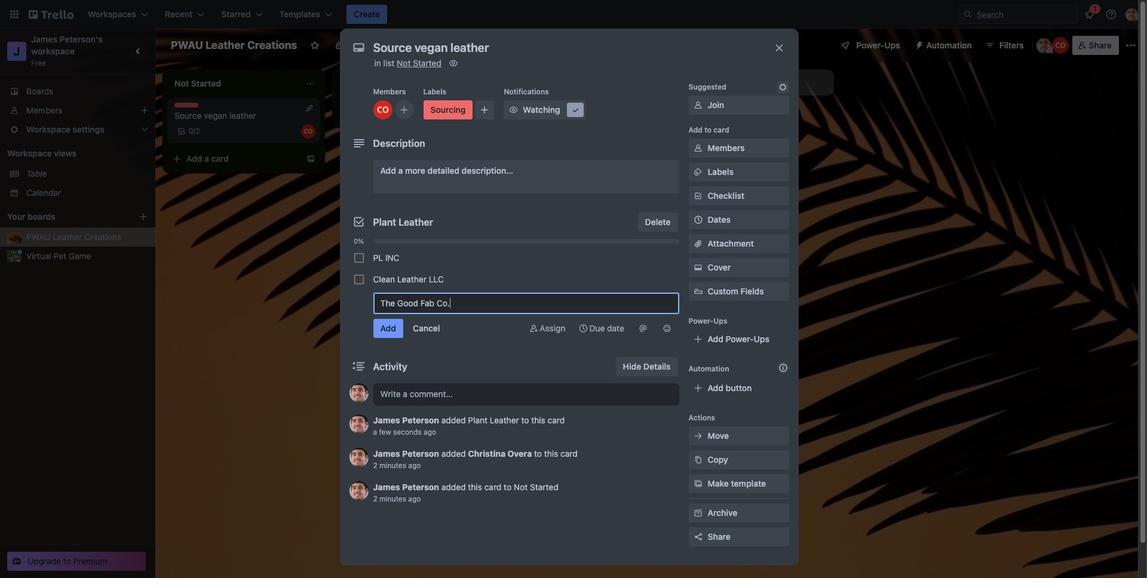 Task type: locate. For each thing, give the bounding box(es) containing it.
in list not started
[[375, 58, 442, 68]]

j
[[13, 44, 20, 58]]

1 horizontal spatial share button
[[1073, 36, 1120, 55]]

0 horizontal spatial creations
[[84, 232, 121, 242]]

2 added from the top
[[442, 449, 466, 459]]

0 vertical spatial minutes
[[380, 462, 406, 470]]

members down boards
[[26, 105, 62, 115]]

labels inside labels link
[[708, 167, 734, 177]]

1 vertical spatial members link
[[689, 139, 789, 158]]

2 vertical spatial james peterson (jamespeterson93) image
[[349, 384, 369, 403]]

3 james peterson (jamespeterson93) image from the top
[[349, 482, 369, 501]]

peterson for added this card to not started
[[402, 482, 439, 493]]

sm image inside the move link
[[693, 430, 705, 442]]

sm image left join
[[693, 99, 705, 111]]

pwau leather creations inside text field
[[171, 39, 297, 51]]

to right upgrade
[[63, 557, 71, 567]]

clean
[[373, 274, 395, 285]]

sm image for labels
[[693, 166, 705, 178]]

add power-ups
[[708, 334, 770, 344]]

sm image inside labels link
[[693, 166, 705, 178]]

ago inside james peterson added this card to not started 2 minutes ago
[[408, 495, 421, 504]]

james peterson (jamespeterson93) image
[[349, 415, 369, 434], [349, 448, 369, 468], [349, 482, 369, 501]]

ups
[[885, 40, 901, 50], [714, 317, 728, 326], [754, 334, 770, 344]]

0
[[189, 127, 193, 136]]

add a card button down source vegan leather link
[[167, 149, 301, 169]]

1 vertical spatial 2
[[373, 462, 378, 470]]

sm image for copy link
[[693, 454, 705, 466]]

1 vertical spatial power-
[[689, 317, 714, 326]]

views
[[54, 148, 77, 158]]

create button
[[347, 5, 388, 24]]

labels down not started link
[[424, 87, 447, 96]]

0 vertical spatial james peterson (jamespeterson93) image
[[349, 415, 369, 434]]

0 horizontal spatial ups
[[714, 317, 728, 326]]

to
[[705, 126, 712, 135], [522, 415, 529, 426], [535, 449, 542, 459], [504, 482, 512, 493], [63, 557, 71, 567]]

1 horizontal spatial power-
[[726, 334, 754, 344]]

peterson inside james peterson added this card to not started 2 minutes ago
[[402, 482, 439, 493]]

your boards
[[7, 212, 55, 222]]

2 vertical spatial james peterson (jamespeterson93) image
[[349, 482, 369, 501]]

join
[[708, 100, 725, 110]]

added for added plant leather to this card
[[442, 415, 466, 426]]

1 vertical spatial james peterson (jamespeterson93) image
[[1037, 37, 1054, 54]]

3 peterson from the top
[[402, 482, 439, 493]]

2 horizontal spatial power-
[[857, 40, 885, 50]]

james inside james peterson's workspace free
[[31, 34, 57, 44]]

button
[[726, 383, 752, 393]]

added down james peterson added christina overa to this card 2 minutes ago
[[442, 482, 466, 493]]

automation up add button at the right bottom
[[689, 365, 730, 374]]

members
[[373, 87, 406, 96], [26, 105, 62, 115], [708, 143, 745, 153]]

share down archive
[[708, 532, 731, 542]]

a down "vegan"
[[205, 154, 209, 164]]

share button
[[1073, 36, 1120, 55], [689, 528, 789, 547]]

2 horizontal spatial james peterson (jamespeterson93) image
[[1126, 7, 1141, 22]]

sm image inside copy link
[[693, 454, 705, 466]]

a left few
[[373, 428, 377, 437]]

sm image left cover
[[693, 262, 705, 274]]

0 vertical spatial automation
[[927, 40, 973, 50]]

1 vertical spatial power-ups
[[689, 317, 728, 326]]

make template
[[708, 479, 766, 489]]

card inside james peterson added christina overa to this card 2 minutes ago
[[561, 449, 578, 459]]

1 horizontal spatial labels
[[708, 167, 734, 177]]

filters button
[[982, 36, 1028, 55]]

1 minutes from the top
[[380, 462, 406, 470]]

sm image down actions
[[693, 430, 705, 442]]

members for the topmost members "link"
[[26, 105, 62, 115]]

christina overa (christinaovera) image
[[1053, 37, 1069, 54], [373, 100, 392, 120]]

1 horizontal spatial list
[[744, 77, 756, 87]]

1 vertical spatial ups
[[714, 317, 728, 326]]

james inside the james peterson added plant leather to this card a few seconds ago
[[373, 415, 400, 426]]

creations up virtual pet game link
[[84, 232, 121, 242]]

minutes
[[380, 462, 406, 470], [380, 495, 406, 504]]

virtual pet game link
[[26, 250, 148, 262]]

sm image inside due date link
[[578, 323, 590, 335]]

labels
[[424, 87, 447, 96], [708, 167, 734, 177]]

james for christina
[[373, 449, 400, 459]]

0 vertical spatial pwau
[[171, 39, 203, 51]]

0 horizontal spatial members
[[26, 105, 62, 115]]

color: bold red, title: "sourcing" element
[[424, 100, 473, 120], [175, 103, 205, 112]]

None submit
[[373, 319, 404, 338]]

sourcing for sourcing
[[431, 105, 466, 115]]

boards
[[26, 86, 53, 96]]

1 vertical spatial added
[[442, 449, 466, 459]]

1 vertical spatial share button
[[689, 528, 789, 547]]

0 horizontal spatial add a card button
[[167, 149, 301, 169]]

llc
[[429, 274, 444, 285]]

create from template… image
[[306, 154, 316, 164]]

2 inside james peterson added christina overa to this card 2 minutes ago
[[373, 462, 378, 470]]

add board image
[[139, 212, 148, 222]]

sm image inside make template link
[[693, 478, 705, 490]]

sm image for the join link
[[693, 99, 705, 111]]

0 horizontal spatial share
[[708, 532, 731, 542]]

added down the james peterson added plant leather to this card a few seconds ago
[[442, 449, 466, 459]]

this down the write a comment text box on the bottom of the page
[[532, 415, 546, 426]]

actions
[[689, 414, 716, 423]]

share button down archive "link"
[[689, 528, 789, 547]]

1 vertical spatial 2 minutes ago link
[[373, 495, 421, 504]]

sm image inside members "link"
[[693, 142, 705, 154]]

your boards with 2 items element
[[7, 210, 121, 224]]

1 horizontal spatial add a card button
[[337, 104, 471, 123]]

color: bold red, title: "sourcing" element left create from template… icon
[[424, 100, 473, 120]]

clean leather llc
[[373, 274, 444, 285]]

2 minutes ago link for added this card to not started
[[373, 495, 421, 504]]

minutes inside james peterson added this card to not started 2 minutes ago
[[380, 495, 406, 504]]

0 horizontal spatial labels
[[424, 87, 447, 96]]

0 vertical spatial started
[[413, 58, 442, 68]]

to inside the james peterson added plant leather to this card a few seconds ago
[[522, 415, 529, 426]]

None text field
[[367, 37, 762, 59]]

to right overa
[[535, 449, 542, 459]]

your
[[7, 212, 25, 222]]

sm image inside watching button
[[508, 104, 520, 116]]

0 horizontal spatial james peterson (jamespeterson93) image
[[349, 384, 369, 403]]

1 horizontal spatial creations
[[247, 39, 297, 51]]

1 james peterson (jamespeterson93) image from the top
[[349, 415, 369, 434]]

dates button
[[689, 210, 789, 230]]

due date
[[590, 323, 625, 334]]

1 vertical spatial started
[[530, 482, 559, 493]]

peterson inside the james peterson added plant leather to this card a few seconds ago
[[402, 415, 439, 426]]

not down overa
[[514, 482, 528, 493]]

calendar link
[[26, 187, 148, 199]]

0 horizontal spatial pwau leather creations
[[26, 232, 121, 242]]

1 vertical spatial members
[[26, 105, 62, 115]]

labels up checklist
[[708, 167, 734, 177]]

members down 'add to card'
[[708, 143, 745, 153]]

1 vertical spatial peterson
[[402, 449, 439, 459]]

0 vertical spatial share
[[1090, 40, 1113, 50]]

christina overa (christinaovera) image down search field
[[1053, 37, 1069, 54]]

boards link
[[0, 82, 155, 101]]

0 horizontal spatial not
[[397, 58, 411, 68]]

this down james peterson added christina overa to this card 2 minutes ago
[[468, 482, 482, 493]]

started down overa
[[530, 482, 559, 493]]

leather inside text field
[[206, 39, 245, 51]]

ups up add power-ups
[[714, 317, 728, 326]]

0 vertical spatial ago
[[424, 428, 436, 437]]

0 vertical spatial labels
[[424, 87, 447, 96]]

1 horizontal spatial automation
[[927, 40, 973, 50]]

this inside the james peterson added plant leather to this card a few seconds ago
[[532, 415, 546, 426]]

not down board link
[[397, 58, 411, 68]]

2 for added
[[373, 462, 378, 470]]

ups left automation button
[[885, 40, 901, 50]]

sm image inside the checklist link
[[693, 190, 705, 202]]

1 horizontal spatial sourcing
[[431, 105, 466, 115]]

2 james peterson (jamespeterson93) image from the top
[[349, 448, 369, 468]]

sourcing left create from template… icon
[[431, 105, 466, 115]]

custom fields
[[708, 286, 764, 297]]

sourcing source vegan leather
[[175, 103, 256, 121]]

1 horizontal spatial share
[[1090, 40, 1113, 50]]

list
[[384, 58, 395, 68], [744, 77, 756, 87]]

minutes inside james peterson added christina overa to this card 2 minutes ago
[[380, 462, 406, 470]]

added inside james peterson added this card to not started 2 minutes ago
[[442, 482, 466, 493]]

a inside "link"
[[399, 166, 403, 176]]

sm image
[[910, 36, 927, 53], [448, 57, 460, 69], [777, 81, 789, 93], [508, 104, 520, 116], [693, 142, 705, 154], [693, 166, 705, 178], [528, 323, 540, 335], [693, 478, 705, 490], [693, 508, 705, 520]]

added for added this card to not started
[[442, 482, 466, 493]]

in
[[375, 58, 381, 68]]

1 horizontal spatial started
[[530, 482, 559, 493]]

2 horizontal spatial ups
[[885, 40, 901, 50]]

james peterson (jamespeterson93) image
[[1126, 7, 1141, 22], [1037, 37, 1054, 54], [349, 384, 369, 403]]

share for right the share button
[[1090, 40, 1113, 50]]

james for plant
[[373, 415, 400, 426]]

peterson
[[402, 415, 439, 426], [402, 449, 439, 459], [402, 482, 439, 493]]

2 vertical spatial members
[[708, 143, 745, 153]]

2 minutes ago link
[[373, 462, 421, 470], [373, 495, 421, 504]]

2 horizontal spatial members
[[708, 143, 745, 153]]

Write a comment text field
[[373, 384, 679, 405]]

a left more
[[399, 166, 403, 176]]

add down notifications
[[526, 108, 542, 118]]

1 horizontal spatial members
[[373, 87, 406, 96]]

to down the write a comment text box on the bottom of the page
[[522, 415, 529, 426]]

pwau leather creations
[[171, 39, 297, 51], [26, 232, 121, 242]]

0 horizontal spatial power-ups
[[689, 317, 728, 326]]

2
[[196, 127, 200, 136], [373, 462, 378, 470], [373, 495, 378, 504]]

0 vertical spatial list
[[384, 58, 395, 68]]

1 vertical spatial labels
[[708, 167, 734, 177]]

to for added
[[535, 449, 542, 459]]

share left show menu image
[[1090, 40, 1113, 50]]

watching button
[[504, 100, 587, 120]]

sourcing up 0
[[175, 103, 205, 112]]

1 horizontal spatial ups
[[754, 334, 770, 344]]

custom fields button
[[689, 286, 789, 298]]

2 peterson from the top
[[402, 449, 439, 459]]

list right in
[[384, 58, 395, 68]]

to inside james peterson added christina overa to this card 2 minutes ago
[[535, 449, 542, 459]]

1 vertical spatial creations
[[84, 232, 121, 242]]

add left the another
[[693, 77, 709, 87]]

members up add members to card icon
[[373, 87, 406, 96]]

0 vertical spatial christina overa (christinaovera) image
[[1053, 37, 1069, 54]]

members link up labels link
[[689, 139, 789, 158]]

0 vertical spatial 2
[[196, 127, 200, 136]]

upgrade to premium
[[28, 557, 107, 567]]

plant
[[373, 217, 397, 228], [468, 415, 488, 426]]

0 horizontal spatial members link
[[0, 101, 155, 120]]

this inside james peterson added christina overa to this card 2 minutes ago
[[545, 449, 559, 459]]

members link
[[0, 101, 155, 120], [689, 139, 789, 158]]

1 added from the top
[[442, 415, 466, 426]]

a inside the james peterson added plant leather to this card a few seconds ago
[[373, 428, 377, 437]]

1 vertical spatial pwau
[[26, 232, 51, 242]]

ago inside james peterson added christina overa to this card 2 minutes ago
[[408, 462, 421, 470]]

sourcing
[[175, 103, 205, 112], [431, 105, 466, 115]]

color: bold red, title: "sourcing" element up 0
[[175, 103, 205, 112]]

sm image left copy
[[693, 454, 705, 466]]

creations left star or unstar board icon
[[247, 39, 297, 51]]

1 2 minutes ago link from the top
[[373, 462, 421, 470]]

2 vertical spatial added
[[442, 482, 466, 493]]

0 vertical spatial power-ups
[[857, 40, 901, 50]]

sourcing inside sourcing source vegan leather
[[175, 103, 205, 112]]

this
[[532, 415, 546, 426], [545, 449, 559, 459], [468, 482, 482, 493]]

assign link
[[523, 319, 571, 338]]

added inside james peterson added christina overa to this card 2 minutes ago
[[442, 449, 466, 459]]

members link down boards
[[0, 101, 155, 120]]

added inside the james peterson added plant leather to this card a few seconds ago
[[442, 415, 466, 426]]

creations
[[247, 39, 297, 51], [84, 232, 121, 242]]

Search field
[[973, 5, 1078, 23]]

added for added
[[442, 449, 466, 459]]

add a card button up description
[[337, 104, 471, 123]]

add a card
[[356, 108, 399, 118], [526, 108, 569, 118], [187, 154, 229, 164]]

0 vertical spatial james peterson (jamespeterson93) image
[[1126, 7, 1141, 22]]

1 vertical spatial minutes
[[380, 495, 406, 504]]

1 peterson from the top
[[402, 415, 439, 426]]

james inside james peterson added christina overa to this card 2 minutes ago
[[373, 449, 400, 459]]

james peterson (jamespeterson93) image for added plant leather to this card
[[349, 415, 369, 434]]

0 horizontal spatial plant
[[373, 217, 397, 228]]

james inside james peterson added this card to not started 2 minutes ago
[[373, 482, 400, 493]]

a
[[374, 108, 379, 118], [544, 108, 549, 118], [205, 154, 209, 164], [399, 166, 403, 176], [373, 428, 377, 437]]

another
[[711, 77, 742, 87]]

1 horizontal spatial color: bold red, title: "sourcing" element
[[424, 100, 473, 120]]

list right the another
[[744, 77, 756, 87]]

sm image left checklist
[[693, 190, 705, 202]]

1 horizontal spatial james peterson (jamespeterson93) image
[[1037, 37, 1054, 54]]

join link
[[689, 96, 789, 115]]

0 vertical spatial share button
[[1073, 36, 1120, 55]]

sm image right assign
[[578, 323, 590, 335]]

virtual
[[26, 251, 51, 261]]

1 vertical spatial ago
[[408, 462, 421, 470]]

0 horizontal spatial list
[[384, 58, 395, 68]]

card inside the james peterson added plant leather to this card a few seconds ago
[[548, 415, 565, 426]]

sm image right watching
[[570, 104, 582, 116]]

3 added from the top
[[442, 482, 466, 493]]

sm image
[[693, 99, 705, 111], [570, 104, 582, 116], [693, 190, 705, 202], [693, 262, 705, 274], [578, 323, 590, 335], [638, 323, 650, 335], [662, 323, 673, 335], [693, 430, 705, 442], [693, 454, 705, 466]]

sm image for members
[[693, 142, 705, 154]]

add inside "link"
[[381, 166, 396, 176]]

sm image for suggested
[[777, 81, 789, 93]]

2 inside james peterson added this card to not started 2 minutes ago
[[373, 495, 378, 504]]

0 vertical spatial peterson
[[402, 415, 439, 426]]

sm image inside cover link
[[693, 262, 705, 274]]

plant up christina
[[468, 415, 488, 426]]

james
[[31, 34, 57, 44], [373, 415, 400, 426], [373, 449, 400, 459], [373, 482, 400, 493]]

0 vertical spatial added
[[442, 415, 466, 426]]

0 vertical spatial 2 minutes ago link
[[373, 462, 421, 470]]

0 vertical spatial power-
[[857, 40, 885, 50]]

hide details
[[623, 362, 671, 372]]

sm image inside automation button
[[910, 36, 927, 53]]

to inside james peterson added this card to not started 2 minutes ago
[[504, 482, 512, 493]]

0 vertical spatial plant
[[373, 217, 397, 228]]

1 vertical spatial plant
[[468, 415, 488, 426]]

a down notifications
[[544, 108, 549, 118]]

add a card left add members to card icon
[[356, 108, 399, 118]]

0 vertical spatial not
[[397, 58, 411, 68]]

activity
[[373, 362, 408, 372]]

1 vertical spatial pwau leather creations
[[26, 232, 121, 242]]

1 horizontal spatial power-ups
[[857, 40, 901, 50]]

1 vertical spatial list
[[744, 77, 756, 87]]

0 vertical spatial this
[[532, 415, 546, 426]]

add a card down /
[[187, 154, 229, 164]]

show menu image
[[1126, 39, 1138, 51]]

plant up pl inc
[[373, 217, 397, 228]]

0 horizontal spatial add a card
[[187, 154, 229, 164]]

customize views image
[[443, 39, 455, 51]]

create
[[354, 9, 380, 19]]

star or unstar board image
[[310, 41, 320, 50]]

peterson inside james peterson added christina overa to this card 2 minutes ago
[[402, 449, 439, 459]]

a left add members to card icon
[[374, 108, 379, 118]]

sm image inside archive "link"
[[693, 508, 705, 520]]

add a card down notifications
[[526, 108, 569, 118]]

to down join
[[705, 126, 712, 135]]

0 horizontal spatial sourcing
[[175, 103, 205, 112]]

power-
[[857, 40, 885, 50], [689, 317, 714, 326], [726, 334, 754, 344]]

1 horizontal spatial pwau
[[171, 39, 203, 51]]

to for added this card to not started
[[504, 482, 512, 493]]

1 vertical spatial this
[[545, 449, 559, 459]]

add another list
[[693, 77, 756, 87]]

1 vertical spatial automation
[[689, 365, 730, 374]]

0 vertical spatial pwau leather creations
[[171, 39, 297, 51]]

share button down 1 notification icon
[[1073, 36, 1120, 55]]

card inside james peterson added this card to not started 2 minutes ago
[[485, 482, 502, 493]]

0 vertical spatial ups
[[885, 40, 901, 50]]

board link
[[386, 36, 437, 55]]

1 horizontal spatial pwau leather creations
[[171, 39, 297, 51]]

ups down fields
[[754, 334, 770, 344]]

to down overa
[[504, 482, 512, 493]]

started down "board"
[[413, 58, 442, 68]]

2 2 minutes ago link from the top
[[373, 495, 421, 504]]

card
[[381, 108, 399, 118], [551, 108, 569, 118], [714, 126, 730, 135], [211, 154, 229, 164], [548, 415, 565, 426], [561, 449, 578, 459], [485, 482, 502, 493]]

list inside button
[[744, 77, 756, 87]]

james peterson added christina overa to this card 2 minutes ago
[[373, 449, 578, 470]]

this right overa
[[545, 449, 559, 459]]

christina overa (christinaovera) image left add members to card icon
[[373, 100, 392, 120]]

1 vertical spatial christina overa (christinaovera) image
[[373, 100, 392, 120]]

sm image inside the join link
[[693, 99, 705, 111]]

ups inside button
[[885, 40, 901, 50]]

2 vertical spatial peterson
[[402, 482, 439, 493]]

0 horizontal spatial christina overa (christinaovera) image
[[373, 100, 392, 120]]

pet
[[54, 251, 66, 261]]

sourcing for sourcing source vegan leather
[[175, 103, 205, 112]]

added up james peterson added christina overa to this card 2 minutes ago
[[442, 415, 466, 426]]

1 horizontal spatial not
[[514, 482, 528, 493]]

peterson's
[[60, 34, 103, 44]]

hide
[[623, 362, 642, 372]]

ago
[[424, 428, 436, 437], [408, 462, 421, 470], [408, 495, 421, 504]]

1 notification image
[[1083, 7, 1098, 22]]

leather inside group
[[398, 274, 427, 285]]

add a card for create from template… icon
[[356, 108, 399, 118]]

james peterson (jamespeterson93) image for added this card to not started
[[349, 482, 369, 501]]

add left more
[[381, 166, 396, 176]]

2 minutes from the top
[[380, 495, 406, 504]]

power-ups button
[[833, 36, 908, 55]]

add a card button down notifications
[[507, 104, 641, 123]]

automation down 'search' image
[[927, 40, 973, 50]]



Task type: describe. For each thing, give the bounding box(es) containing it.
assign
[[540, 323, 566, 334]]

sm image up details
[[662, 323, 673, 335]]

due
[[590, 323, 605, 334]]

ago for added this card to not started
[[408, 495, 421, 504]]

add a card button for create from template… image
[[167, 149, 301, 169]]

power-ups inside button
[[857, 40, 901, 50]]

vegan
[[204, 111, 227, 121]]

christina
[[468, 449, 506, 459]]

sm image for the checklist link
[[693, 190, 705, 202]]

a few seconds ago link
[[373, 428, 436, 437]]

fields
[[741, 286, 764, 297]]

add down suggested
[[689, 126, 703, 135]]

workspace
[[31, 46, 75, 56]]

this inside james peterson added this card to not started 2 minutes ago
[[468, 482, 482, 493]]

move link
[[689, 427, 789, 446]]

james for free
[[31, 34, 57, 44]]

suggested
[[689, 83, 727, 91]]

james peterson added this card to not started 2 minutes ago
[[373, 482, 559, 504]]

add to card
[[689, 126, 730, 135]]

minutes for added this card to not started
[[380, 495, 406, 504]]

christina overa (christinaovera) image
[[301, 124, 316, 139]]

0 vertical spatial members link
[[0, 101, 155, 120]]

attachment
[[708, 239, 754, 249]]

this for overa
[[545, 449, 559, 459]]

pwau inside text field
[[171, 39, 203, 51]]

Board name text field
[[165, 36, 303, 55]]

add a card for create from template… image
[[187, 154, 229, 164]]

cover
[[708, 262, 731, 273]]

power- inside add power-ups link
[[726, 334, 754, 344]]

pwau leather creations link
[[26, 231, 148, 243]]

plant leather group
[[349, 248, 679, 291]]

archive
[[708, 508, 738, 518]]

started inside james peterson added this card to not started 2 minutes ago
[[530, 482, 559, 493]]

peterson for added plant leather to this card
[[402, 415, 439, 426]]

pl
[[373, 253, 383, 263]]

0 horizontal spatial color: bold red, title: "sourcing" element
[[175, 103, 205, 112]]

make
[[708, 479, 729, 489]]

more
[[405, 166, 426, 176]]

free
[[31, 59, 46, 68]]

2 horizontal spatial add a card button
[[507, 104, 641, 123]]

detailed
[[428, 166, 460, 176]]

few
[[379, 428, 391, 437]]

template
[[731, 479, 766, 489]]

/
[[193, 127, 196, 136]]

sm image for archive
[[693, 508, 705, 520]]

sm image for the move link
[[693, 430, 705, 442]]

0 horizontal spatial automation
[[689, 365, 730, 374]]

add another list button
[[672, 69, 835, 96]]

add left button
[[708, 383, 724, 393]]

edit card image
[[305, 103, 314, 113]]

table
[[26, 169, 47, 179]]

1 horizontal spatial members link
[[689, 139, 789, 158]]

premium
[[73, 557, 107, 567]]

Add an item text field
[[373, 293, 679, 314]]

private
[[349, 40, 376, 50]]

members for rightmost members "link"
[[708, 143, 745, 153]]

virtual pet game
[[26, 251, 91, 261]]

filters
[[1000, 40, 1025, 50]]

james peterson's workspace free
[[31, 34, 105, 68]]

copy link
[[689, 451, 789, 470]]

2 vertical spatial ups
[[754, 334, 770, 344]]

PL INC checkbox
[[354, 253, 364, 263]]

leather inside the james peterson added plant leather to this card a few seconds ago
[[490, 415, 519, 426]]

james peterson's workspace link
[[31, 34, 105, 56]]

add a card button for create from template… icon
[[337, 104, 471, 123]]

checklist
[[708, 191, 745, 201]]

details
[[644, 362, 671, 372]]

plant inside the james peterson added plant leather to this card a few seconds ago
[[468, 415, 488, 426]]

sm image for cover link
[[693, 262, 705, 274]]

open information menu image
[[1106, 8, 1118, 20]]

boards
[[28, 212, 55, 222]]

add members to card image
[[400, 104, 409, 116]]

plant leather
[[373, 217, 433, 228]]

hide details link
[[616, 358, 678, 377]]

2 for added this card to not started
[[373, 495, 378, 504]]

peterson for added
[[402, 449, 439, 459]]

seconds
[[393, 428, 422, 437]]

workspace
[[7, 148, 52, 158]]

upgrade
[[28, 557, 61, 567]]

sm image inside watching button
[[570, 104, 582, 116]]

ago inside the james peterson added plant leather to this card a few seconds ago
[[424, 428, 436, 437]]

custom
[[708, 286, 739, 297]]

automation inside button
[[927, 40, 973, 50]]

automation button
[[910, 36, 980, 55]]

add down custom
[[708, 334, 724, 344]]

sm image for watching
[[508, 104, 520, 116]]

delete
[[645, 217, 671, 227]]

0 horizontal spatial started
[[413, 58, 442, 68]]

0%
[[354, 237, 364, 245]]

share for bottommost the share button
[[708, 532, 731, 542]]

make template link
[[689, 475, 789, 494]]

to for added plant leather to this card
[[522, 415, 529, 426]]

pl inc
[[373, 253, 400, 263]]

move
[[708, 431, 729, 441]]

search image
[[964, 10, 973, 19]]

this for leather
[[532, 415, 546, 426]]

table link
[[26, 168, 148, 180]]

2 minutes ago link for added
[[373, 462, 421, 470]]

date
[[608, 323, 625, 334]]

notifications
[[504, 87, 549, 96]]

due date link
[[573, 319, 630, 338]]

not started link
[[397, 58, 442, 68]]

delete link
[[638, 213, 678, 232]]

cancel link
[[406, 319, 447, 338]]

workspace views
[[7, 148, 77, 158]]

private button
[[327, 36, 383, 55]]

add a more detailed description… link
[[373, 160, 679, 194]]

sm image for make template
[[693, 478, 705, 490]]

cancel
[[413, 323, 440, 334]]

minutes for added
[[380, 462, 406, 470]]

not inside james peterson added this card to not started 2 minutes ago
[[514, 482, 528, 493]]

0 horizontal spatial power-
[[689, 317, 714, 326]]

primary element
[[0, 0, 1148, 29]]

add left add members to card icon
[[356, 108, 372, 118]]

2 horizontal spatial add a card
[[526, 108, 569, 118]]

copy
[[708, 455, 729, 465]]

0 / 2
[[189, 127, 200, 136]]

0 horizontal spatial pwau
[[26, 232, 51, 242]]

overa
[[508, 449, 532, 459]]

sm image inside assign link
[[528, 323, 540, 335]]

j link
[[7, 42, 26, 61]]

sm image right date
[[638, 323, 650, 335]]

leather
[[230, 111, 256, 121]]

cover link
[[689, 258, 789, 277]]

power- inside power-ups button
[[857, 40, 885, 50]]

sm image for due date link
[[578, 323, 590, 335]]

james peterson added plant leather to this card a few seconds ago
[[373, 415, 565, 437]]

upgrade to premium link
[[7, 552, 146, 572]]

creations inside text field
[[247, 39, 297, 51]]

add button button
[[689, 379, 789, 398]]

ago for added
[[408, 462, 421, 470]]

james for this
[[373, 482, 400, 493]]

sm image for automation
[[910, 36, 927, 53]]

calendar
[[26, 188, 61, 198]]

create from template… image
[[476, 109, 485, 118]]

0 vertical spatial members
[[373, 87, 406, 96]]

attachment button
[[689, 234, 789, 253]]

add button
[[708, 383, 752, 393]]

james peterson (jamespeterson93) image for added
[[349, 448, 369, 468]]

add down 0 / 2 at left top
[[187, 154, 202, 164]]

Clean Leather LLC checkbox
[[354, 275, 364, 285]]

1 horizontal spatial christina overa (christinaovera) image
[[1053, 37, 1069, 54]]

dates
[[708, 215, 731, 225]]

source vegan leather link
[[175, 110, 313, 122]]



Task type: vqa. For each thing, say whether or not it's contained in the screenshot.
Projects
no



